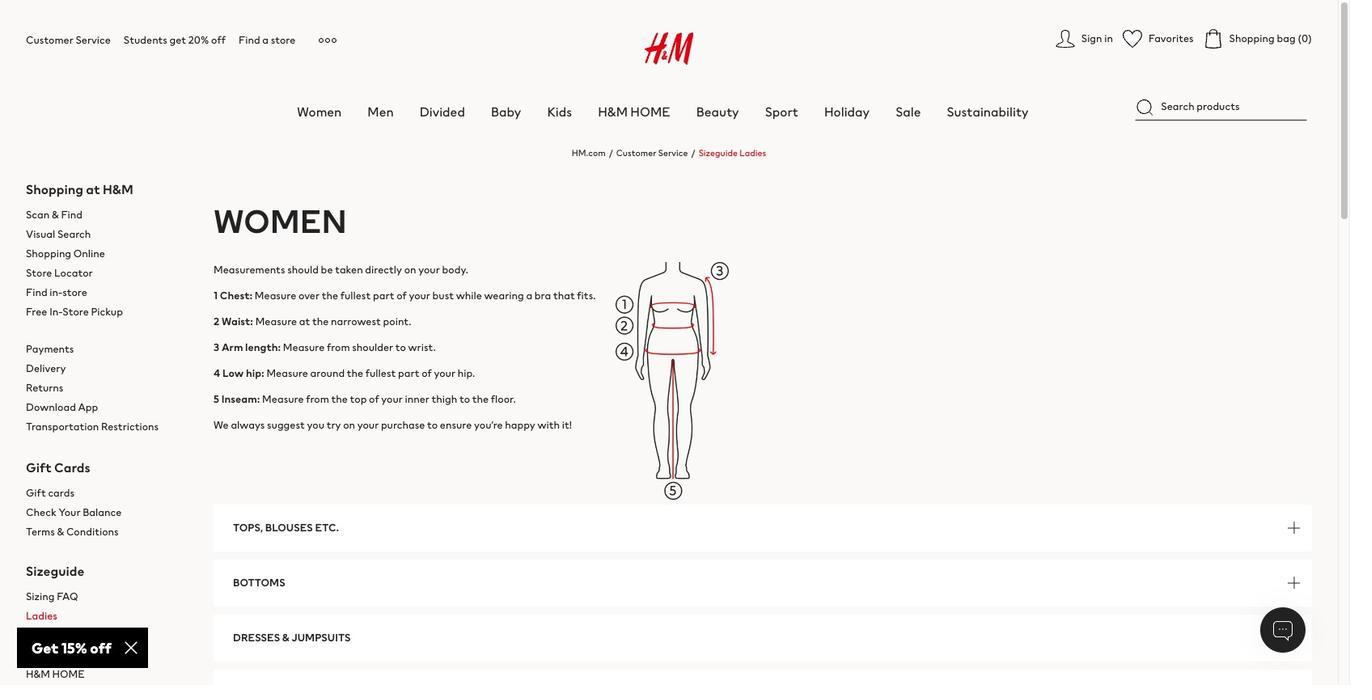 Task type: vqa. For each thing, say whether or not it's contained in the screenshot.
delivery and payment button
no



Task type: locate. For each thing, give the bounding box(es) containing it.
service
[[76, 32, 111, 48], [659, 146, 688, 159]]

2 vertical spatial of
[[369, 391, 379, 407]]

1 horizontal spatial men
[[368, 102, 394, 121]]

sale
[[896, 102, 921, 121]]

sizeguide sizing faq ladies men baby & kids h&m home
[[26, 562, 85, 682]]

the left top
[[331, 391, 348, 407]]

2 vertical spatial to
[[427, 417, 438, 433]]

2 vertical spatial shopping
[[26, 246, 71, 261]]

store left pickup
[[63, 304, 89, 320]]

store inside header.primary.navigation element
[[271, 32, 296, 48]]

2 vertical spatial h&m
[[26, 667, 50, 682]]

divided link
[[420, 102, 465, 121]]

0 horizontal spatial of
[[369, 391, 379, 407]]

0 vertical spatial store
[[26, 265, 52, 281]]

& inside sizeguide sizing faq ladies men baby & kids h&m home
[[53, 647, 60, 663]]

0 horizontal spatial service
[[76, 32, 111, 48]]

0 vertical spatial customer
[[26, 32, 73, 48]]

1 horizontal spatial home
[[631, 102, 671, 121]]

0 horizontal spatial sizeguide
[[26, 562, 85, 581]]

1 vertical spatial gift
[[26, 486, 46, 501]]

your
[[59, 505, 81, 520]]

h&m up the hm.com
[[598, 102, 628, 121]]

1 vertical spatial h&m home link
[[26, 665, 188, 685]]

returns link
[[26, 380, 64, 396]]

floor.
[[491, 391, 516, 407]]

from up you at the left
[[306, 391, 329, 407]]

home inside sizeguide sizing faq ladies men baby & kids h&m home
[[52, 667, 85, 682]]

1 horizontal spatial on
[[404, 262, 416, 277]]

0 vertical spatial men
[[368, 102, 394, 121]]

gift cards gift cards check your balance terms & conditions
[[26, 458, 122, 540]]

0 vertical spatial from
[[327, 340, 350, 355]]

the up 3 arm length: measure from shoulder to wrist.
[[312, 314, 329, 329]]

sale link
[[896, 102, 921, 121]]

customer service link left students
[[26, 32, 111, 48]]

1 horizontal spatial customer
[[617, 146, 657, 159]]

beauty
[[697, 102, 739, 121]]

your
[[419, 262, 440, 277], [409, 288, 431, 303], [434, 365, 456, 381], [381, 391, 403, 407], [357, 417, 379, 433]]

blouses
[[265, 520, 313, 535]]

shopping for bag
[[1230, 31, 1275, 46]]

in-
[[49, 304, 63, 320]]

store right the "off"
[[271, 32, 296, 48]]

& right dresses
[[282, 630, 290, 645]]

0 vertical spatial part
[[373, 288, 395, 303]]

happy
[[505, 417, 536, 433]]

0 horizontal spatial home
[[52, 667, 85, 682]]

1 horizontal spatial find
[[61, 207, 83, 223]]

1 horizontal spatial h&m home link
[[598, 102, 671, 121]]

& right terms
[[57, 524, 64, 540]]

men link
[[368, 102, 394, 121], [26, 626, 188, 646]]

1 horizontal spatial to
[[427, 417, 438, 433]]

off
[[211, 32, 226, 48]]

0 horizontal spatial /
[[609, 146, 613, 159]]

holiday
[[825, 102, 870, 121]]

hm.com link
[[572, 146, 606, 159]]

1 vertical spatial store
[[63, 304, 89, 320]]

men link down "sizing faq" link
[[26, 626, 188, 646]]

1 vertical spatial shopping
[[26, 180, 83, 199]]

h&m up scan & find link
[[103, 180, 133, 199]]

a
[[262, 32, 269, 48], [526, 288, 533, 303]]

to left ensure
[[427, 417, 438, 433]]

1 vertical spatial ladies
[[26, 609, 57, 624]]

/ left the sizeguide ladies link in the right of the page
[[692, 146, 696, 159]]

kids inside sizeguide sizing faq ladies men baby & kids h&m home
[[62, 647, 82, 663]]

1 horizontal spatial at
[[299, 314, 310, 329]]

find inside header.primary.navigation element
[[239, 32, 260, 48]]

thigh
[[432, 391, 458, 407]]

0 vertical spatial at
[[86, 180, 100, 199]]

download app link
[[26, 400, 98, 415]]

2 horizontal spatial of
[[422, 365, 432, 381]]

2 vertical spatial find
[[26, 285, 47, 300]]

0 horizontal spatial h&m
[[26, 667, 50, 682]]

& down faq
[[53, 647, 60, 663]]

20%
[[188, 32, 209, 48]]

h&m home link up hm.com / customer service / sizeguide ladies
[[598, 102, 671, 121]]

0 vertical spatial h&m
[[598, 102, 628, 121]]

free in-store pickup link
[[26, 303, 188, 322]]

measurements
[[214, 262, 285, 277]]

hm.com
[[572, 146, 606, 159]]

of up point.
[[397, 288, 407, 303]]

fullest up narrowest
[[341, 288, 371, 303]]

&
[[52, 207, 59, 223], [57, 524, 64, 540], [282, 630, 290, 645], [53, 647, 60, 663]]

the for fullest
[[322, 288, 338, 303]]

measure
[[255, 288, 296, 303], [255, 314, 297, 329], [283, 340, 325, 355], [267, 365, 308, 381], [262, 391, 304, 407]]

h&m inside the shopping at h&m scan & find visual search shopping online store locator find in-store free in-store pickup
[[103, 180, 133, 199]]

0 vertical spatial store
[[271, 32, 296, 48]]

inner
[[405, 391, 430, 407]]

baby left kids link on the left top of the page
[[491, 102, 522, 121]]

part
[[373, 288, 395, 303], [398, 365, 420, 381]]

part up inner
[[398, 365, 420, 381]]

shopping up scan
[[26, 180, 83, 199]]

measure down the 2 waist: measure at the narrowest point.
[[283, 340, 325, 355]]

1 vertical spatial on
[[343, 417, 355, 433]]

suggest
[[267, 417, 305, 433]]

ladies link
[[26, 607, 188, 626]]

cards
[[48, 486, 75, 501]]

men right women on the left
[[368, 102, 394, 121]]

h&m image
[[645, 32, 694, 65]]

0 vertical spatial a
[[262, 32, 269, 48]]

sustainability link
[[947, 102, 1029, 121]]

1 horizontal spatial part
[[398, 365, 420, 381]]

h&m home link down ladies link
[[26, 665, 188, 685]]

0 vertical spatial on
[[404, 262, 416, 277]]

on right try
[[343, 417, 355, 433]]

1 horizontal spatial store
[[271, 32, 296, 48]]

home up hm.com / customer service / sizeguide ladies
[[631, 102, 671, 121]]

bag
[[1277, 31, 1296, 46]]

0 horizontal spatial h&m home link
[[26, 665, 188, 685]]

0 horizontal spatial kids
[[62, 647, 82, 663]]

divided
[[420, 102, 465, 121]]

1 vertical spatial of
[[422, 365, 432, 381]]

service left students
[[76, 32, 111, 48]]

gift up check in the left bottom of the page
[[26, 486, 46, 501]]

sizeguide up faq
[[26, 562, 85, 581]]

measure up length:
[[255, 314, 297, 329]]

on up 1 chest: measure over the fullest part of your bust while wearing a bra that fits.
[[404, 262, 416, 277]]

part down directly
[[373, 288, 395, 303]]

1 vertical spatial a
[[526, 288, 533, 303]]

store down locator
[[62, 285, 87, 300]]

shopping down the visual
[[26, 246, 71, 261]]

0 vertical spatial find
[[239, 32, 260, 48]]

customer service
[[26, 32, 111, 48]]

1 vertical spatial store
[[62, 285, 87, 300]]

0 vertical spatial to
[[396, 340, 406, 355]]

0 horizontal spatial ladies
[[26, 609, 57, 624]]

should
[[287, 262, 319, 277]]

jumpsuits
[[292, 630, 351, 645]]

3 arm
[[214, 340, 243, 355]]

0 vertical spatial kids
[[547, 102, 572, 121]]

a left bra
[[526, 288, 533, 303]]

1 horizontal spatial service
[[659, 146, 688, 159]]

dresses
[[233, 630, 280, 645]]

app
[[78, 400, 98, 415]]

1 vertical spatial baby
[[26, 647, 50, 663]]

sizeguide ladies link
[[699, 146, 767, 159]]

payments
[[26, 342, 74, 357]]

of
[[397, 288, 407, 303], [422, 365, 432, 381], [369, 391, 379, 407]]

find right the "off"
[[239, 32, 260, 48]]

0 vertical spatial of
[[397, 288, 407, 303]]

payments link
[[26, 342, 74, 357]]

wrist.
[[408, 340, 436, 355]]

1 horizontal spatial men link
[[368, 102, 394, 121]]

kids up hm.com link
[[547, 102, 572, 121]]

/ right hm.com link
[[609, 146, 613, 159]]

kids
[[547, 102, 572, 121], [62, 647, 82, 663]]

baby inside header.primary.navigation element
[[491, 102, 522, 121]]

4 low
[[214, 365, 244, 381]]

your down 5 inseam: measure from the top of your inner thigh to the floor.
[[357, 417, 379, 433]]

2 horizontal spatial to
[[460, 391, 470, 407]]

store
[[26, 265, 52, 281], [63, 304, 89, 320]]

of right top
[[369, 391, 379, 407]]

h&m down baby & kids link
[[26, 667, 50, 682]]

terms
[[26, 524, 55, 540]]

find up the search
[[61, 207, 83, 223]]

2 horizontal spatial h&m
[[598, 102, 628, 121]]

top
[[350, 391, 367, 407]]

measure right hip:
[[267, 365, 308, 381]]

0 horizontal spatial baby
[[26, 647, 50, 663]]

kids down ladies link
[[62, 647, 82, 663]]

get
[[170, 32, 186, 48]]

sizeguide down beauty link
[[699, 146, 738, 159]]

0 vertical spatial sizeguide
[[699, 146, 738, 159]]

service inside header.primary.navigation element
[[76, 32, 111, 48]]

0 horizontal spatial store
[[62, 285, 87, 300]]

pickup
[[91, 304, 123, 320]]

fullest down the shoulder
[[366, 365, 396, 381]]

1 horizontal spatial kids
[[547, 102, 572, 121]]

measure up suggest
[[262, 391, 304, 407]]

1 vertical spatial from
[[306, 391, 329, 407]]

your for body.
[[419, 262, 440, 277]]

on
[[404, 262, 416, 277], [343, 417, 355, 433]]

point.
[[383, 314, 412, 329]]

0 horizontal spatial customer
[[26, 32, 73, 48]]

your left body.
[[419, 262, 440, 277]]

& inside gift cards gift cards check your balance terms & conditions
[[57, 524, 64, 540]]

delivery link
[[26, 361, 66, 376]]

it!
[[562, 417, 572, 433]]

baby inside sizeguide sizing faq ladies men baby & kids h&m home
[[26, 647, 50, 663]]

ladies down the sizing
[[26, 609, 57, 624]]

1 vertical spatial find
[[61, 207, 83, 223]]

women link
[[297, 102, 342, 121]]

baby down the sizing
[[26, 647, 50, 663]]

sizing
[[26, 589, 55, 605]]

1 vertical spatial h&m
[[103, 180, 133, 199]]

1 horizontal spatial baby
[[491, 102, 522, 121]]

1 gift from the top
[[26, 458, 52, 477]]

customer service link down h&m home
[[617, 146, 688, 159]]

1 horizontal spatial a
[[526, 288, 533, 303]]

the left floor.
[[472, 391, 489, 407]]

h&m inside header.primary.navigation element
[[598, 102, 628, 121]]

home down baby & kids link
[[52, 667, 85, 682]]

1 vertical spatial at
[[299, 314, 310, 329]]

scan & find link
[[26, 206, 188, 225]]

1 vertical spatial service
[[659, 146, 688, 159]]

service down h&m home
[[659, 146, 688, 159]]

a inside women main content
[[526, 288, 533, 303]]

to right the thigh
[[460, 391, 470, 407]]

1 horizontal spatial h&m
[[103, 180, 133, 199]]

1 vertical spatial customer
[[617, 146, 657, 159]]

a right the "off"
[[262, 32, 269, 48]]

hip.
[[458, 365, 475, 381]]

1 horizontal spatial sizeguide
[[699, 146, 738, 159]]

on for try
[[343, 417, 355, 433]]

1 chest: measure over the fullest part of your bust while wearing a bra that fits.
[[214, 288, 596, 303]]

men link right women on the left
[[368, 102, 394, 121]]

shopping at h&m scan & find visual search shopping online store locator find in-store free in-store pickup
[[26, 180, 133, 320]]

sign
[[1082, 31, 1103, 46]]

1 vertical spatial home
[[52, 667, 85, 682]]

& right scan
[[52, 207, 59, 223]]

0 horizontal spatial men
[[26, 628, 47, 643]]

shopping inside header.primary.navigation element
[[1230, 31, 1275, 46]]

shoulder
[[352, 340, 393, 355]]

0 vertical spatial shopping
[[1230, 31, 1275, 46]]

ladies down sport link
[[740, 146, 767, 159]]

h&m inside sizeguide sizing faq ladies men baby & kids h&m home
[[26, 667, 50, 682]]

0 vertical spatial baby
[[491, 102, 522, 121]]

0 horizontal spatial to
[[396, 340, 406, 355]]

0 vertical spatial gift
[[26, 458, 52, 477]]

1 horizontal spatial /
[[692, 146, 696, 159]]

sign in
[[1082, 31, 1114, 46]]

0 vertical spatial ladies
[[740, 146, 767, 159]]

0 horizontal spatial a
[[262, 32, 269, 48]]

your left inner
[[381, 391, 403, 407]]

men down the sizing
[[26, 628, 47, 643]]

0 vertical spatial service
[[76, 32, 111, 48]]

0 horizontal spatial at
[[86, 180, 100, 199]]

women
[[297, 102, 342, 121]]

ensure
[[440, 417, 472, 433]]

1 horizontal spatial customer service link
[[617, 146, 688, 159]]

shopping left bag
[[1230, 31, 1275, 46]]

at down over
[[299, 314, 310, 329]]

2 horizontal spatial find
[[239, 32, 260, 48]]

your for purchase
[[357, 417, 379, 433]]

1 vertical spatial men
[[26, 628, 47, 643]]

to left wrist.
[[396, 340, 406, 355]]

home
[[631, 102, 671, 121], [52, 667, 85, 682]]

tops, blouses etc.
[[233, 520, 339, 535]]

fits.
[[577, 288, 596, 303]]

measure left over
[[255, 288, 296, 303]]

baby
[[491, 102, 522, 121], [26, 647, 50, 663]]

at up scan & find link
[[86, 180, 100, 199]]

purchase
[[381, 417, 425, 433]]

store up "in-"
[[26, 265, 52, 281]]

ladies inside sizeguide sizing faq ladies men baby & kids h&m home
[[26, 609, 57, 624]]

scan
[[26, 207, 50, 223]]

0 horizontal spatial men link
[[26, 626, 188, 646]]

gift
[[26, 458, 52, 477], [26, 486, 46, 501]]

the right over
[[322, 288, 338, 303]]

of down wrist.
[[422, 365, 432, 381]]

1 vertical spatial kids
[[62, 647, 82, 663]]

shopping bag (0) link
[[1204, 29, 1313, 49]]

students
[[124, 32, 167, 48]]

from up 4 low hip: measure around the fullest part of your hip. on the left bottom
[[327, 340, 350, 355]]

1 vertical spatial customer service link
[[617, 146, 688, 159]]

gift left cards
[[26, 458, 52, 477]]

0 vertical spatial customer service link
[[26, 32, 111, 48]]

0 vertical spatial home
[[631, 102, 671, 121]]

0 horizontal spatial on
[[343, 417, 355, 433]]

1 / from the left
[[609, 146, 613, 159]]

transportation
[[26, 419, 99, 435]]

wearing
[[484, 288, 524, 303]]

1 vertical spatial to
[[460, 391, 470, 407]]

& inside the shopping at h&m scan & find visual search shopping online store locator find in-store free in-store pickup
[[52, 207, 59, 223]]

find left "in-"
[[26, 285, 47, 300]]

bust
[[433, 288, 454, 303]]

length:
[[245, 340, 281, 355]]



Task type: describe. For each thing, give the bounding box(es) containing it.
store locator link
[[26, 264, 188, 283]]

on for directly
[[404, 262, 416, 277]]

beauty link
[[697, 102, 739, 121]]

shopping for at
[[26, 180, 83, 199]]

measure for from
[[262, 391, 304, 407]]

favorites link
[[1123, 29, 1194, 49]]

the for narrowest
[[312, 314, 329, 329]]

& inside dropdown button
[[282, 630, 290, 645]]

the up top
[[347, 365, 364, 381]]

1 vertical spatial men link
[[26, 626, 188, 646]]

measure for over
[[255, 288, 296, 303]]

store inside the shopping at h&m scan & find visual search shopping online store locator find in-store free in-store pickup
[[62, 285, 87, 300]]

find a store link
[[239, 32, 296, 48]]

1 vertical spatial fullest
[[366, 365, 396, 381]]

we always suggest you try on your purchase to ensure you're happy with it!
[[214, 417, 572, 433]]

restrictions
[[101, 419, 159, 435]]

0 horizontal spatial store
[[26, 265, 52, 281]]

bottoms
[[233, 575, 285, 590]]

women
[[214, 197, 347, 244]]

3 arm length: measure from shoulder to wrist.
[[214, 340, 436, 355]]

around
[[310, 365, 345, 381]]

find in-store link
[[26, 283, 188, 303]]

home inside header.primary.navigation element
[[631, 102, 671, 121]]

0 horizontal spatial part
[[373, 288, 395, 303]]

0 vertical spatial fullest
[[341, 288, 371, 303]]

search
[[57, 227, 91, 242]]

bra
[[535, 288, 551, 303]]

sport
[[765, 102, 799, 121]]

1 horizontal spatial store
[[63, 304, 89, 320]]

men inside sizeguide sizing faq ladies men baby & kids h&m home
[[26, 628, 47, 643]]

measurements should be taken directly on your body.
[[214, 262, 469, 277]]

transportation restrictions link
[[26, 419, 159, 435]]

your left hip.
[[434, 365, 456, 381]]

women main content
[[0, 134, 1339, 685]]

1 vertical spatial part
[[398, 365, 420, 381]]

check your balance link
[[26, 503, 188, 523]]

service inside women main content
[[659, 146, 688, 159]]

0 horizontal spatial customer service link
[[26, 32, 111, 48]]

2 gift from the top
[[26, 486, 46, 501]]

directly
[[365, 262, 402, 277]]

always
[[231, 417, 265, 433]]

0 vertical spatial men link
[[368, 102, 394, 121]]

measure for at
[[255, 314, 297, 329]]

Search products search field
[[1136, 94, 1307, 121]]

dresses & jumpsuits
[[233, 630, 351, 645]]

kids inside header.primary.navigation element
[[547, 102, 572, 121]]

dresses & jumpsuits button
[[214, 615, 1313, 662]]

(0)
[[1298, 31, 1313, 46]]

sustainability
[[947, 102, 1029, 121]]

we
[[214, 417, 229, 433]]

conditions
[[66, 524, 119, 540]]

2 / from the left
[[692, 146, 696, 159]]

1 horizontal spatial ladies
[[740, 146, 767, 159]]

be
[[321, 262, 333, 277]]

kids link
[[547, 102, 572, 121]]

while
[[456, 288, 482, 303]]

your for inner
[[381, 391, 403, 407]]

h&m home
[[598, 102, 671, 121]]

tops,
[[233, 520, 263, 535]]

students get 20% off
[[124, 32, 226, 48]]

download
[[26, 400, 76, 415]]

baby link
[[491, 102, 522, 121]]

customer inside header.primary.navigation element
[[26, 32, 73, 48]]

faq
[[57, 589, 78, 605]]

shopping bag (0)
[[1230, 31, 1313, 46]]

balance
[[83, 505, 122, 520]]

cards
[[54, 458, 90, 477]]

header.primary.navigation element
[[26, 13, 1351, 121]]

payments delivery returns download app transportation restrictions
[[26, 342, 159, 435]]

2 waist: measure at the narrowest point.
[[214, 314, 412, 329]]

returns
[[26, 380, 64, 396]]

narrowest
[[331, 314, 381, 329]]

the for top
[[331, 391, 348, 407]]

that
[[553, 288, 575, 303]]

hip:
[[246, 365, 264, 381]]

sizing faq link
[[26, 588, 188, 607]]

at inside the shopping at h&m scan & find visual search shopping online store locator find in-store free in-store pickup
[[86, 180, 100, 199]]

your left bust
[[409, 288, 431, 303]]

0 horizontal spatial find
[[26, 285, 47, 300]]

men inside header.primary.navigation element
[[368, 102, 394, 121]]

0 vertical spatial h&m home link
[[598, 102, 671, 121]]

visual
[[26, 227, 55, 242]]

try
[[327, 417, 341, 433]]

students get 20% off link
[[124, 32, 226, 48]]

you're
[[474, 417, 503, 433]]

holiday link
[[825, 102, 870, 121]]

1 horizontal spatial of
[[397, 288, 407, 303]]

you
[[307, 417, 325, 433]]

size guide image image
[[616, 262, 729, 500]]

5 inseam: measure from the top of your inner thigh to the floor.
[[214, 391, 516, 407]]

sizeguide inside sizeguide sizing faq ladies men baby & kids h&m home
[[26, 562, 85, 581]]

sport link
[[765, 102, 799, 121]]

body.
[[442, 262, 469, 277]]

favorites
[[1149, 31, 1194, 46]]

customer inside women main content
[[617, 146, 657, 159]]

free
[[26, 304, 47, 320]]

check
[[26, 505, 57, 520]]



